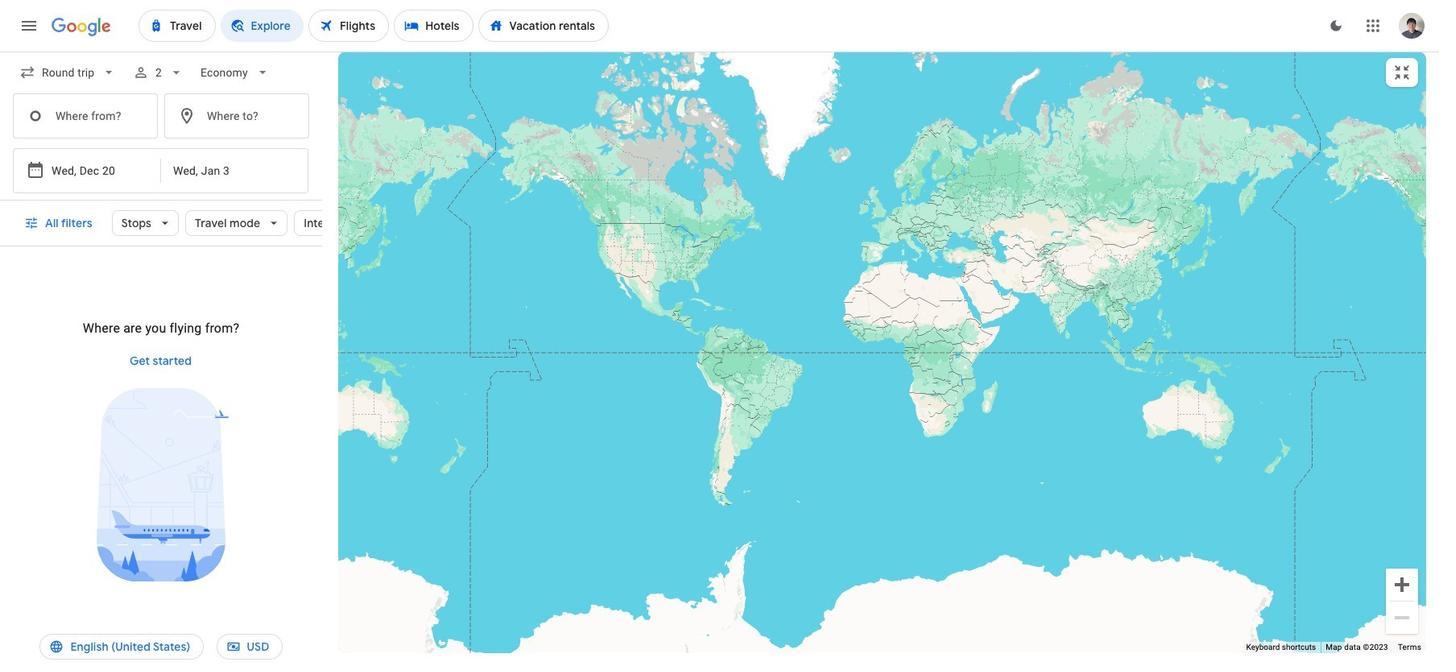 Task type: vqa. For each thing, say whether or not it's contained in the screenshot.
the top 1
no



Task type: locate. For each thing, give the bounding box(es) containing it.
None field
[[13, 58, 123, 87], [194, 58, 277, 87], [13, 58, 123, 87], [194, 58, 277, 87]]

Where to? text field
[[164, 93, 309, 139]]

main menu image
[[19, 16, 39, 35]]

map region
[[338, 52, 1427, 653]]

view smaller map image
[[1393, 63, 1412, 82]]

Return text field
[[173, 149, 254, 193]]



Task type: describe. For each thing, give the bounding box(es) containing it.
loading results progress bar
[[0, 52, 1440, 55]]

change appearance image
[[1317, 6, 1356, 45]]

Where from? text field
[[13, 93, 158, 139]]

Departure text field
[[52, 149, 126, 193]]



